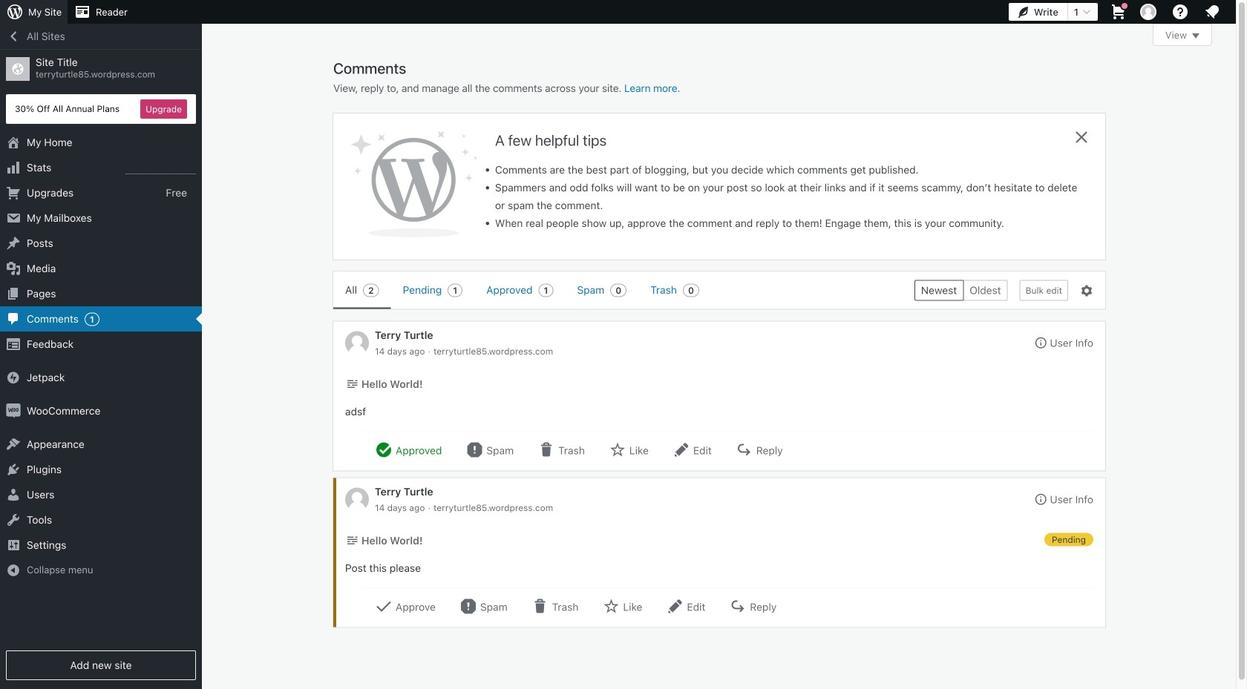 Task type: locate. For each thing, give the bounding box(es) containing it.
0 vertical spatial terry turtle image
[[345, 332, 369, 355]]

manage your notifications image
[[1204, 3, 1222, 21]]

None radio
[[915, 280, 963, 301]]

terry turtle image
[[345, 332, 369, 355], [345, 488, 369, 512]]

2 terry turtle image from the top
[[345, 488, 369, 512]]

menu
[[333, 272, 903, 309]]

1 vertical spatial img image
[[6, 404, 21, 419]]

my shopping cart image
[[1110, 3, 1128, 21]]

option group
[[915, 280, 1008, 301]]

2 img image from the top
[[6, 404, 21, 419]]

1 vertical spatial terry turtle image
[[345, 488, 369, 512]]

img image
[[6, 371, 21, 385], [6, 404, 21, 419]]

None radio
[[963, 280, 1008, 301]]

main content
[[333, 24, 1213, 628]]

0 vertical spatial img image
[[6, 371, 21, 385]]



Task type: vqa. For each thing, say whether or not it's contained in the screenshot.
option group
yes



Task type: describe. For each thing, give the bounding box(es) containing it.
1 img image from the top
[[6, 371, 21, 385]]

dismiss tips image
[[1073, 128, 1091, 146]]

my profile image
[[1141, 4, 1157, 20]]

highest hourly views 0 image
[[125, 165, 196, 175]]

wordpress logo image
[[351, 131, 477, 238]]

1 terry turtle image from the top
[[345, 332, 369, 355]]

closed image
[[1193, 33, 1200, 39]]

help image
[[1172, 3, 1190, 21]]

settings image
[[1080, 284, 1094, 298]]



